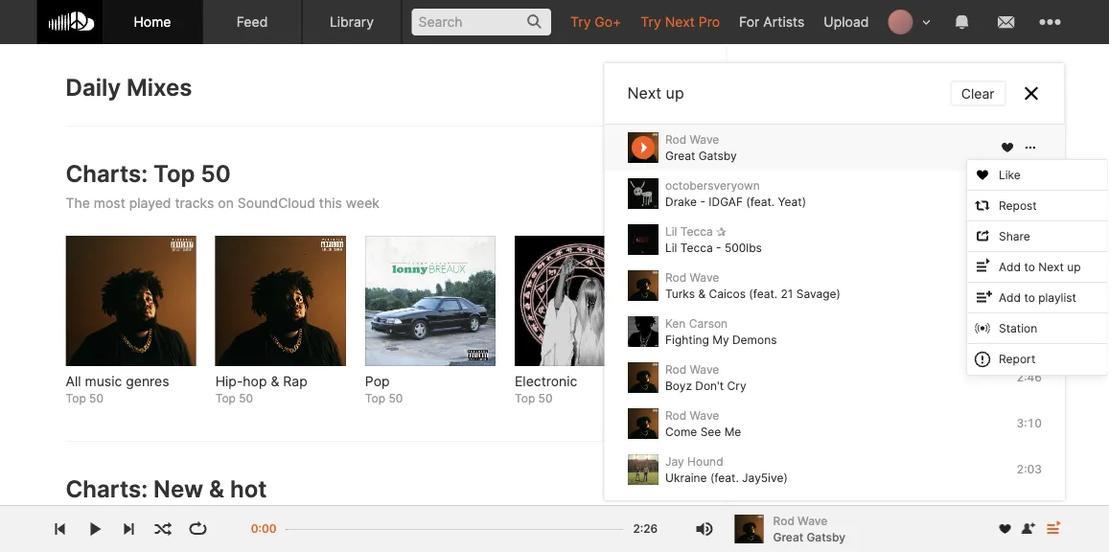 Task type: describe. For each thing, give the bounding box(es) containing it.
1 horizontal spatial great gatsby element
[[735, 515, 764, 544]]

hip-hop & rap link
[[216, 372, 346, 391]]

demons
[[732, 333, 777, 347]]

global beats top 50
[[665, 373, 745, 406]]

rod wave link for boyz don't cry
[[665, 362, 719, 378]]

1 horizontal spatial rod wave great gatsby
[[774, 514, 846, 544]]

electronic link
[[515, 372, 646, 391]]

ken carson fighting my demons
[[665, 317, 777, 347]]

tracks inside charts: top 50 the most played tracks on soundcloud this week
[[175, 195, 214, 211]]

charts: top 50 the most played tracks on soundcloud this week
[[66, 160, 380, 211]]

repost
[[1000, 199, 1038, 212]]

wave inside rod wave 2:33
[[690, 501, 719, 515]]

top inside 'pop top 50'
[[365, 392, 386, 406]]

top 50: all music genres element
[[66, 236, 196, 367]]

add to playlist button
[[968, 283, 1108, 314]]

& inside rod wave turks & caicos (feat. 21 savage)
[[698, 287, 706, 301]]

top 50: global beats element
[[665, 236, 796, 367]]

to for next
[[1025, 260, 1036, 274]]

rod wave turks & caicos (feat. 21 savage)
[[665, 271, 841, 301]]

home link
[[103, 0, 203, 44]]

✰
[[716, 225, 727, 239]]

jay5ive)
[[742, 471, 788, 485]]

for
[[740, 13, 760, 30]]

do not sell or share my personal information
[[756, 182, 980, 212]]

rod wave link for great gatsby
[[665, 132, 719, 148]]

library link
[[303, 0, 402, 44]]

for artists
[[740, 13, 805, 30]]

(feat. inside octobersveryown drake - idgaf (feat. yeat)
[[746, 195, 775, 209]]

sell
[[839, 182, 859, 196]]

rod for boyz don't cry
[[665, 363, 687, 377]]

rod wave come see me
[[665, 409, 741, 439]]

beats
[[709, 373, 745, 390]]

rod wave 2:33
[[665, 501, 1042, 523]]

(feat. inside rod wave turks & caicos (feat. 21 savage)
[[749, 287, 778, 301]]

rod down jay5ive)
[[774, 514, 795, 528]]

ukraine (feat. jay5ive) element
[[628, 455, 659, 485]]

charts: new & hot up-and-coming tracks on soundcloud
[[66, 475, 311, 527]]

language: button
[[756, 252, 884, 265]]

lil tecca - 500lbs link
[[665, 241, 762, 255]]

50 inside hip-hop & rap top 50
[[239, 392, 253, 406]]

blog
[[972, 214, 996, 228]]

my inside ken carson fighting my demons
[[712, 333, 729, 347]]

try next pro
[[641, 13, 720, 30]]

do not sell or share my personal information link
[[756, 182, 980, 212]]

come
[[665, 425, 697, 439]]

repost button
[[968, 191, 1108, 222]]

add to playlist
[[1000, 291, 1077, 305]]

tracks inside charts: new & hot up-and-coming tracks on soundcloud
[[170, 511, 209, 527]]

to for playlist
[[1025, 291, 1036, 305]]

fighting my demons link
[[665, 333, 777, 347]]

the
[[66, 195, 90, 211]]

all music genres link
[[66, 372, 196, 391]]

most
[[94, 195, 125, 211]]

next inside button
[[1039, 260, 1065, 274]]

pop link
[[365, 372, 496, 391]]

come see me element
[[628, 409, 659, 439]]

new & hot: pop element
[[365, 552, 496, 553]]

report button
[[968, 344, 1108, 375]]

daily
[[66, 73, 121, 102]]

share inside do not sell or share my personal information
[[877, 182, 909, 196]]

soundcloud inside charts: new & hot up-and-coming tracks on soundcloud
[[233, 511, 311, 527]]

top inside electronic top 50
[[515, 392, 535, 406]]

0 horizontal spatial next
[[628, 84, 662, 103]]

this
[[319, 195, 342, 211]]

for artists link
[[730, 0, 815, 43]]

and-
[[90, 511, 120, 527]]

& for rap
[[271, 373, 279, 390]]

my inside do not sell or share my personal information
[[912, 182, 929, 196]]

wave for boyz don't cry
[[690, 363, 719, 377]]

top inside hip-hop & rap top 50
[[216, 392, 236, 406]]

feed
[[237, 13, 268, 30]]

resources
[[902, 214, 959, 228]]

hound
[[687, 455, 723, 469]]

like
[[1000, 168, 1021, 182]]

up inside button
[[1068, 260, 1082, 274]]

1 tecca from the top
[[680, 225, 713, 239]]

top inside charts: top 50 the most played tracks on soundcloud this week
[[154, 160, 195, 188]]

or
[[862, 182, 874, 196]]

1 lil from the top
[[665, 225, 677, 239]]

try go+
[[571, 13, 622, 30]]

rod inside rod wave 2:33
[[665, 501, 687, 515]]

jay hound link
[[665, 454, 723, 470]]

manager
[[756, 214, 805, 228]]

charts: for charts: new & hot
[[66, 475, 148, 504]]

(feat. inside 'jay hound ukraine (feat. jay5ive)'
[[710, 471, 739, 485]]

cookie manager link
[[756, 198, 1009, 228]]

not
[[817, 182, 836, 196]]

ken
[[665, 317, 686, 331]]

great for great gatsby link to the bottom
[[774, 530, 804, 544]]

rod wave link for come see me
[[665, 408, 719, 424]]

top inside global beats top 50
[[665, 392, 685, 406]]

1 vertical spatial great gatsby link
[[774, 529, 846, 546]]

new
[[154, 475, 203, 504]]

hip-hop & rap top 50
[[216, 373, 308, 406]]

0 horizontal spatial great gatsby element
[[628, 132, 659, 163]]

boyz don't cry link
[[665, 379, 746, 393]]

2:03
[[1017, 463, 1042, 477]]

rod wave link for turks & caicos (feat. 21 savage)
[[665, 270, 719, 286]]

bob builder's avatar element
[[889, 10, 914, 35]]

fighting
[[665, 333, 709, 347]]

language:
[[756, 252, 817, 265]]

great for great gatsby link to the left
[[665, 149, 695, 163]]

50 inside charts: top 50 the most played tracks on soundcloud this week
[[201, 160, 231, 188]]

go+
[[595, 13, 622, 30]]

pro
[[699, 13, 720, 30]]

50 inside electronic top 50
[[539, 392, 553, 406]]

next up
[[628, 84, 685, 103]]

0 horizontal spatial gatsby
[[698, 149, 737, 163]]

jay
[[665, 455, 684, 469]]

rod wave boyz don't cry
[[665, 363, 746, 393]]

global beats link
[[665, 372, 796, 391]]

soundcloud inside charts: top 50 the most played tracks on soundcloud this week
[[238, 195, 315, 211]]

come see me link
[[665, 425, 741, 439]]

upload link
[[815, 0, 879, 43]]

do
[[798, 182, 814, 196]]

add for add to playlist
[[1000, 291, 1022, 305]]

try next pro link
[[632, 0, 730, 43]]



Task type: locate. For each thing, give the bounding box(es) containing it.
all music genres top 50
[[66, 373, 169, 406]]

1 vertical spatial rod wave great gatsby
[[774, 514, 846, 544]]

music
[[85, 373, 122, 390]]

great gatsby element up drake - idgaf (feat. yeat) element
[[628, 132, 659, 163]]

-
[[700, 195, 706, 209], [716, 241, 721, 255]]

on right played
[[218, 195, 234, 211]]

mixes
[[127, 73, 192, 102]]

rod inside rod wave turks & caicos (feat. 21 savage)
[[665, 271, 687, 285]]

0 horizontal spatial up
[[666, 84, 685, 103]]

0 vertical spatial great gatsby link
[[665, 149, 737, 163]]

(feat.
[[746, 195, 775, 209], [749, 287, 778, 301], [710, 471, 739, 485]]

rod inside rod wave come see me
[[665, 409, 687, 423]]

2 lil from the top
[[665, 241, 677, 255]]

artists
[[764, 13, 805, 30]]

& inside hip-hop & rap top 50
[[271, 373, 279, 390]]

blog link
[[972, 214, 996, 228]]

turks
[[665, 287, 695, 301]]

up
[[666, 84, 685, 103], [1068, 260, 1082, 274]]

drake - idgaf (feat. yeat) link
[[665, 195, 806, 209]]

tecca up the lil tecca - 500lbs link
[[680, 225, 713, 239]]

& for hot
[[209, 475, 224, 504]]

rod up turks
[[665, 271, 687, 285]]

0 vertical spatial up
[[666, 84, 685, 103]]

top inside all music genres top 50
[[66, 392, 86, 406]]

week
[[346, 195, 380, 211]]

1 vertical spatial charts:
[[66, 475, 148, 504]]

1 charts: from the top
[[66, 160, 148, 188]]

top down global
[[665, 392, 685, 406]]

next up image
[[1042, 518, 1065, 541]]

great gatsby element
[[628, 132, 659, 163], [735, 515, 764, 544]]

1 try from the left
[[571, 13, 591, 30]]

personal
[[932, 182, 980, 196]]

1 vertical spatial tracks
[[170, 511, 209, 527]]

library
[[330, 13, 374, 30]]

playlist
[[1039, 291, 1077, 305]]

gatsby up octobersveryown
[[698, 149, 737, 163]]

wave inside rod wave boyz don't cry
[[690, 363, 719, 377]]

great up new & hot: r&b & soul element
[[774, 530, 804, 544]]

try for try next pro
[[641, 13, 662, 30]]

add to next up button
[[968, 252, 1108, 283]]

clear button
[[951, 81, 1007, 106]]

top down hip-
[[216, 392, 236, 406]]

0 vertical spatial on
[[218, 195, 234, 211]]

1 vertical spatial to
[[1025, 291, 1036, 305]]

hot
[[230, 475, 267, 504]]

up down the 'try next pro' link
[[666, 84, 685, 103]]

on inside charts: top 50 the most played tracks on soundcloud this week
[[218, 195, 234, 211]]

0 vertical spatial lil
[[665, 225, 677, 239]]

see
[[700, 425, 721, 439]]

1 vertical spatial great gatsby element
[[735, 515, 764, 544]]

- down octobersveryown 'link'
[[700, 195, 706, 209]]

0 vertical spatial gatsby
[[698, 149, 737, 163]]

wave inside rod wave turks & caicos (feat. 21 savage)
[[690, 271, 719, 285]]

1 vertical spatial great
[[774, 530, 804, 544]]

soundcloud
[[238, 195, 315, 211], [233, 511, 311, 527]]

share down repost
[[1000, 229, 1031, 243]]

ukraine
[[665, 471, 707, 485]]

rod down ukraine
[[665, 501, 687, 515]]

2 vertical spatial (feat.
[[710, 471, 739, 485]]

try go+ link
[[561, 0, 632, 43]]

1 vertical spatial tecca
[[680, 241, 713, 255]]

try for try go+
[[571, 13, 591, 30]]

jay hound ukraine (feat. jay5ive)
[[665, 455, 788, 485]]

share button
[[968, 222, 1108, 252]]

charts: for charts: top 50
[[66, 160, 148, 188]]

0 vertical spatial add
[[1000, 260, 1022, 274]]

1 vertical spatial gatsby
[[807, 530, 846, 544]]

rod up the come
[[665, 409, 687, 423]]

soundcloud up the new & hot: hip-hop & rap element
[[233, 511, 311, 527]]

wave for great gatsby
[[690, 133, 719, 146]]

savage)
[[796, 287, 841, 301]]

next up playlist
[[1039, 260, 1065, 274]]

rod wave great gatsby down jay5ive)
[[774, 514, 846, 544]]

up up playlist
[[1068, 260, 1082, 274]]

hip-
[[216, 373, 243, 390]]

played
[[129, 195, 171, 211]]

charts:
[[66, 160, 148, 188], [66, 475, 148, 504]]

rod down next up at right top
[[665, 133, 687, 146]]

legal
[[756, 182, 786, 196]]

0 vertical spatial -
[[700, 195, 706, 209]]

top down pop
[[365, 392, 386, 406]]

1 horizontal spatial up
[[1068, 260, 1082, 274]]

add down "share" popup button
[[1000, 260, 1022, 274]]

0 vertical spatial to
[[1025, 260, 1036, 274]]

boyz
[[665, 379, 692, 393]]

1 add from the top
[[1000, 260, 1022, 274]]

caicos
[[709, 287, 746, 301]]

0 horizontal spatial great
[[665, 149, 695, 163]]

rod inside rod wave boyz don't cry
[[665, 363, 687, 377]]

rod for come see me
[[665, 409, 687, 423]]

2 horizontal spatial next
[[1039, 260, 1065, 274]]

1 horizontal spatial &
[[271, 373, 279, 390]]

great
[[665, 149, 695, 163], [774, 530, 804, 544]]

0 vertical spatial tecca
[[680, 225, 713, 239]]

lil tecca - 500lbs element
[[628, 224, 659, 255]]

tracks down new
[[170, 511, 209, 527]]

add up station
[[1000, 291, 1022, 305]]

my
[[912, 182, 929, 196], [712, 333, 729, 347]]

turks & caicos (feat. 21 savage) link
[[665, 287, 841, 301]]

top down "all"
[[66, 392, 86, 406]]

pop
[[365, 373, 390, 390]]

rap
[[283, 373, 308, 390]]

on left 0:00
[[213, 511, 229, 527]]

idgaf
[[709, 195, 743, 209]]

0 vertical spatial &
[[698, 287, 706, 301]]

1 vertical spatial up
[[1068, 260, 1082, 274]]

1 horizontal spatial next
[[665, 13, 695, 30]]

upload
[[824, 13, 870, 30]]

try left go+
[[571, 13, 591, 30]]

1 to from the top
[[1025, 260, 1036, 274]]

wave
[[690, 133, 719, 146], [690, 271, 719, 285], [690, 363, 719, 377], [690, 409, 719, 423], [690, 501, 719, 515], [798, 514, 828, 528]]

0 horizontal spatial my
[[712, 333, 729, 347]]

progress bar
[[286, 520, 624, 552]]

2 horizontal spatial &
[[698, 287, 706, 301]]

all
[[66, 373, 81, 390]]

charts: up and-
[[66, 475, 148, 504]]

top
[[154, 160, 195, 188], [66, 392, 86, 406], [216, 392, 236, 406], [365, 392, 386, 406], [515, 392, 535, 406], [665, 392, 685, 406]]

carson
[[689, 317, 728, 331]]

lil tecca ✰ link
[[665, 224, 727, 240]]

50 inside global beats top 50
[[688, 392, 703, 406]]

2 vertical spatial &
[[209, 475, 224, 504]]

2 tecca from the top
[[680, 241, 713, 255]]

0 vertical spatial charts:
[[66, 160, 148, 188]]

on inside charts: new & hot up-and-coming tracks on soundcloud
[[213, 511, 229, 527]]

drake - idgaf (feat. yeat) element
[[628, 178, 659, 209]]

turks & caicos (feat. 21 savage) element
[[628, 271, 659, 301]]

next
[[665, 13, 695, 30], [628, 84, 662, 103], [1039, 260, 1065, 274]]

next left pro
[[665, 13, 695, 30]]

1 horizontal spatial gatsby
[[807, 530, 846, 544]]

0 horizontal spatial -
[[700, 195, 706, 209]]

to down "share" popup button
[[1025, 260, 1036, 274]]

top up played
[[154, 160, 195, 188]]

0 horizontal spatial rod wave great gatsby
[[665, 133, 737, 163]]

2:33
[[1017, 509, 1042, 523]]

share inside popup button
[[1000, 229, 1031, 243]]

None search field
[[402, 0, 561, 43]]

great gatsby element up new & hot: r&b & soul element
[[735, 515, 764, 544]]

top 50: pop element
[[365, 236, 496, 367]]

hop
[[243, 373, 267, 390]]

1 vertical spatial (feat.
[[749, 287, 778, 301]]

Search search field
[[412, 9, 552, 35]]

1 horizontal spatial great gatsby link
[[774, 529, 846, 546]]

my down carson at the right
[[712, 333, 729, 347]]

boyz don't cry element
[[628, 363, 659, 393]]

report
[[1000, 353, 1036, 366]]

0 horizontal spatial try
[[571, 13, 591, 30]]

new & hot: hip-hop & rap element
[[216, 552, 346, 553]]

rod for turks & caicos (feat. 21 savage)
[[665, 271, 687, 285]]

1 vertical spatial on
[[213, 511, 229, 527]]

gatsby down rod wave 2:33
[[807, 530, 846, 544]]

octobersveryown
[[665, 179, 760, 193]]

soundcloud left this
[[238, 195, 315, 211]]

rod up boyz
[[665, 363, 687, 377]]

tecca down lil tecca ✰ link
[[680, 241, 713, 255]]

50 inside 'pop top 50'
[[389, 392, 403, 406]]

1 vertical spatial -
[[716, 241, 721, 255]]

1 horizontal spatial share
[[1000, 229, 1031, 243]]

& inside charts: new & hot up-and-coming tracks on soundcloud
[[209, 475, 224, 504]]

0 vertical spatial rod wave great gatsby
[[665, 133, 737, 163]]

charts: inside charts: top 50 the most played tracks on soundcloud this week
[[66, 160, 148, 188]]

artist
[[868, 214, 899, 228]]

daily mixes
[[66, 73, 192, 102]]

rod for great gatsby
[[665, 133, 687, 146]]

station button
[[968, 314, 1108, 344]]

to
[[1025, 260, 1036, 274], [1025, 291, 1036, 305]]

add
[[1000, 260, 1022, 274], [1000, 291, 1022, 305]]

station
[[1000, 321, 1038, 335]]

pop top 50
[[365, 373, 403, 406]]

1 horizontal spatial try
[[641, 13, 662, 30]]

- inside octobersveryown drake - idgaf (feat. yeat)
[[700, 195, 706, 209]]

wave inside rod wave come see me
[[690, 409, 719, 423]]

0 vertical spatial next
[[665, 13, 695, 30]]

& left hot
[[209, 475, 224, 504]]

charts: inside charts: new & hot up-and-coming tracks on soundcloud
[[66, 475, 148, 504]]

0 horizontal spatial &
[[209, 475, 224, 504]]

to left playlist
[[1025, 291, 1036, 305]]

0 horizontal spatial great gatsby link
[[665, 149, 737, 163]]

new & hot: electronic element
[[515, 552, 646, 553]]

ukraine (feat. jay5ive) link
[[665, 471, 788, 485]]

yeat)
[[778, 195, 806, 209]]

top down 'electronic'
[[515, 392, 535, 406]]

ken carson link
[[665, 316, 728, 332]]

2 to from the top
[[1025, 291, 1036, 305]]

like button
[[968, 160, 1108, 191]]

1 vertical spatial next
[[628, 84, 662, 103]]

- inside lil tecca ✰ lil tecca - 500lbs
[[716, 241, 721, 255]]

& right hop
[[271, 373, 279, 390]]

1 horizontal spatial my
[[912, 182, 929, 196]]

3:10
[[1017, 417, 1042, 431]]

on
[[218, 195, 234, 211], [213, 511, 229, 527]]

1 vertical spatial soundcloud
[[233, 511, 311, 527]]

0 vertical spatial share
[[877, 182, 909, 196]]

2:46
[[1017, 371, 1042, 385]]

1 horizontal spatial great
[[774, 530, 804, 544]]

top 50: electronic element
[[515, 236, 646, 367]]

1 vertical spatial add
[[1000, 291, 1022, 305]]

wave for turks & caicos (feat. 21 savage)
[[690, 271, 719, 285]]

0 vertical spatial soundcloud
[[238, 195, 315, 211]]

2 add from the top
[[1000, 291, 1022, 305]]

rod wave great gatsby up octobersveryown
[[665, 133, 737, 163]]

0 vertical spatial great gatsby element
[[628, 132, 659, 163]]

1 vertical spatial lil
[[665, 241, 677, 255]]

great gatsby link up octobersveryown
[[665, 149, 737, 163]]

tracks right played
[[175, 195, 214, 211]]

21
[[781, 287, 793, 301]]

cookie manager
[[756, 198, 1009, 228]]

electronic top 50
[[515, 373, 578, 406]]

- down the ✰
[[716, 241, 721, 255]]

try right go+
[[641, 13, 662, 30]]

0 vertical spatial my
[[912, 182, 929, 196]]

2 vertical spatial next
[[1039, 260, 1065, 274]]

charts: up most
[[66, 160, 148, 188]]

home
[[134, 13, 171, 30]]

coming
[[120, 511, 166, 527]]

genres
[[126, 373, 169, 390]]

great up octobersveryown
[[665, 149, 695, 163]]

tecca
[[680, 225, 713, 239], [680, 241, 713, 255]]

0 vertical spatial (feat.
[[746, 195, 775, 209]]

2 charts: from the top
[[66, 475, 148, 504]]

0 vertical spatial tracks
[[175, 195, 214, 211]]

fighting my demons element
[[628, 317, 659, 347]]

top 50: hip-hop & rap element
[[216, 236, 346, 367]]

add for add to next up
[[1000, 260, 1022, 274]]

my up artist resources
[[912, 182, 929, 196]]

clear
[[962, 85, 995, 102]]

& right turks
[[698, 287, 706, 301]]

0 horizontal spatial share
[[877, 182, 909, 196]]

gatsby
[[698, 149, 737, 163], [807, 530, 846, 544]]

new & hot: all music genres element
[[66, 552, 196, 553]]

new & hot: r&b & soul element
[[665, 552, 796, 553]]

great gatsby link down rod wave 2:33
[[774, 529, 846, 546]]

50 inside all music genres top 50
[[89, 392, 104, 406]]

1 vertical spatial share
[[1000, 229, 1031, 243]]

feed link
[[203, 0, 303, 44]]

legal link
[[756, 182, 786, 196]]

1 horizontal spatial -
[[716, 241, 721, 255]]

next down the 'try next pro' link
[[628, 84, 662, 103]]

1 vertical spatial &
[[271, 373, 279, 390]]

wave for come see me
[[690, 409, 719, 423]]

share right or on the top
[[877, 182, 909, 196]]

1 vertical spatial my
[[712, 333, 729, 347]]

2 try from the left
[[641, 13, 662, 30]]

0 vertical spatial great
[[665, 149, 695, 163]]



Task type: vqa. For each thing, say whether or not it's contained in the screenshot.
mobile
no



